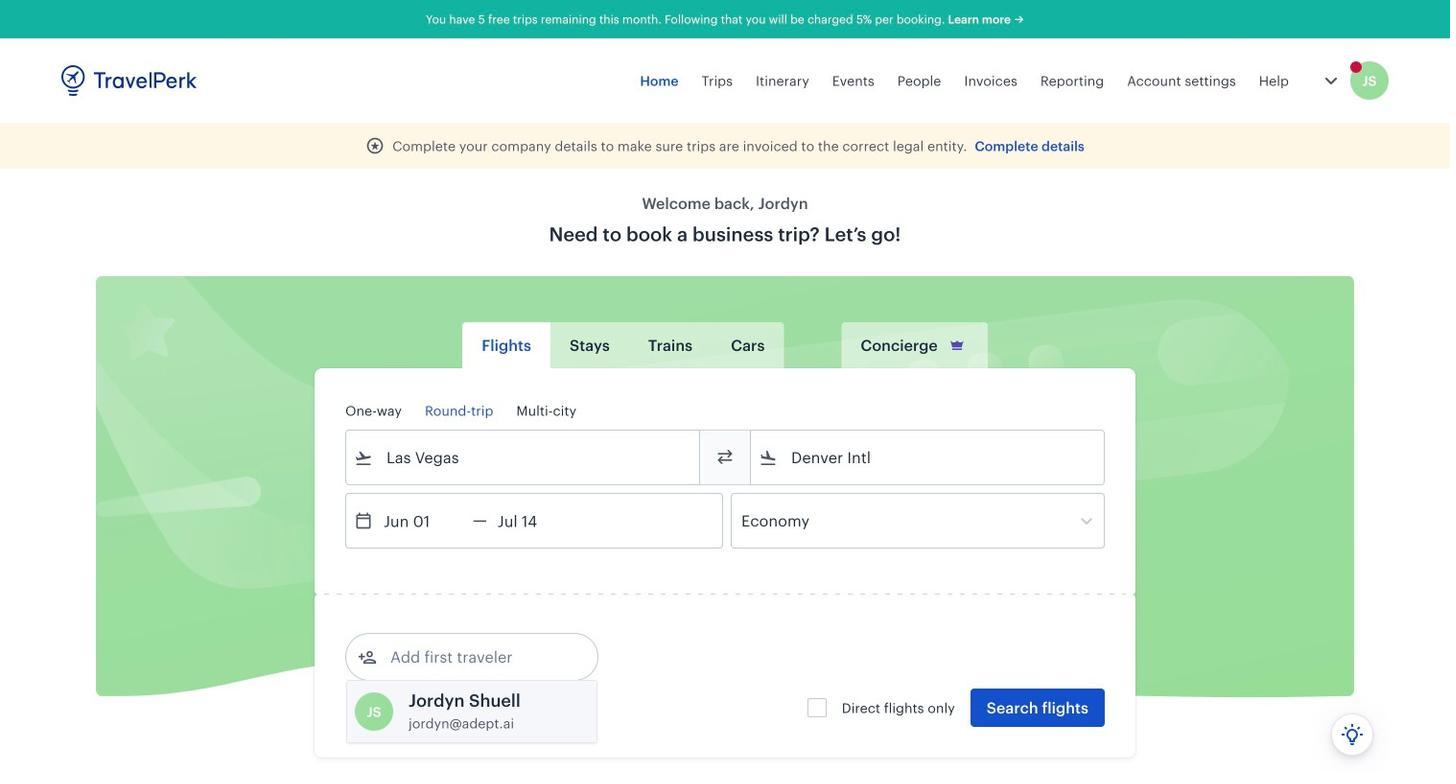 Task type: describe. For each thing, give the bounding box(es) containing it.
Return text field
[[487, 494, 587, 548]]

From search field
[[373, 442, 675, 473]]



Task type: locate. For each thing, give the bounding box(es) containing it.
Add first traveler search field
[[377, 642, 577, 673]]

To search field
[[778, 442, 1079, 473]]

Depart text field
[[373, 494, 473, 548]]



Task type: vqa. For each thing, say whether or not it's contained in the screenshot.
first United Airlines icon from the bottom of the page
no



